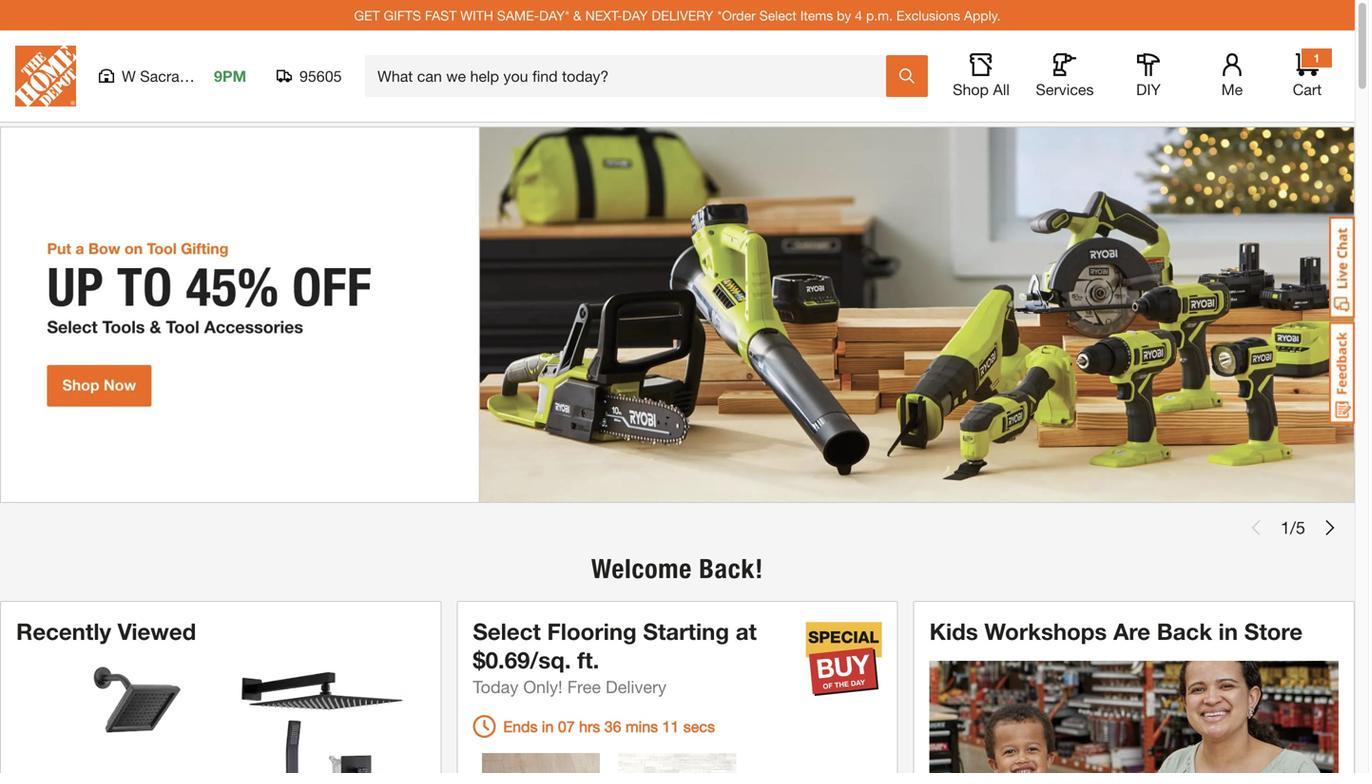 Task type: locate. For each thing, give the bounding box(es) containing it.
0 vertical spatial select
[[759, 7, 797, 23]]

w
[[122, 67, 136, 85]]

recently
[[16, 618, 111, 645]]

/
[[1290, 517, 1296, 538]]

1 left the 5
[[1281, 517, 1290, 538]]

next-
[[585, 7, 622, 23]]

1 horizontal spatial select
[[759, 7, 797, 23]]

07
[[558, 717, 575, 736]]

workshops
[[985, 618, 1107, 645]]

1 horizontal spatial in
[[1219, 618, 1238, 645]]

0 horizontal spatial select
[[473, 618, 541, 645]]

feedback link image
[[1329, 321, 1355, 424]]

kids workshops image
[[930, 661, 1339, 773]]

1 / 5
[[1281, 517, 1306, 538]]

next slide image
[[1323, 520, 1338, 535]]

95605
[[300, 67, 342, 85]]

diy button
[[1118, 53, 1179, 99]]

welcome
[[591, 553, 692, 585]]

0 vertical spatial 1
[[1314, 51, 1320, 65]]

mins
[[626, 717, 658, 736]]

services
[[1036, 80, 1094, 98]]

1
[[1314, 51, 1320, 65], [1281, 517, 1290, 538]]

1 vertical spatial select
[[473, 618, 541, 645]]

viewed
[[118, 618, 196, 645]]

apply.
[[964, 7, 1001, 23]]

services button
[[1035, 53, 1095, 99]]

select
[[759, 7, 797, 23], [473, 618, 541, 645]]

in left 07
[[542, 717, 554, 736]]

1 vertical spatial 1
[[1281, 517, 1290, 538]]

ft.
[[577, 646, 599, 673]]

today only!
[[473, 677, 563, 697]]

back!
[[699, 553, 764, 585]]

same-
[[497, 7, 539, 23]]

img for put a bow on tool gifting up to 45% off select tools & tool accessories image
[[0, 126, 1355, 503]]

select left items
[[759, 7, 797, 23]]

me button
[[1202, 53, 1263, 99]]

1 horizontal spatial 1
[[1314, 51, 1320, 65]]

day
[[622, 7, 648, 23]]

ends in 07 hrs 36 mins 11 secs
[[503, 717, 715, 736]]

geist single-handle 1-spray shower faucet in matte black (valve included) image
[[39, 665, 217, 773]]

fast
[[425, 7, 457, 23]]

shop
[[953, 80, 989, 98]]

me
[[1222, 80, 1243, 98]]

all
[[993, 80, 1010, 98]]

95605 button
[[277, 67, 342, 86]]

in right back
[[1219, 618, 1238, 645]]

9pm
[[214, 67, 246, 85]]

starting
[[643, 618, 729, 645]]

cart 1
[[1293, 51, 1322, 98]]

1 vertical spatial in
[[542, 717, 554, 736]]

select up $0.69/sq.
[[473, 618, 541, 645]]

shop all button
[[951, 53, 1012, 99]]

0 horizontal spatial in
[[542, 717, 554, 736]]

w sacramento 9pm
[[122, 67, 246, 85]]

with
[[460, 7, 493, 23]]

get
[[354, 7, 380, 23]]

live chat image
[[1329, 217, 1355, 319]]

1 up cart
[[1314, 51, 1320, 65]]

sacramento
[[140, 67, 223, 85]]

the home depot logo image
[[15, 46, 76, 106]]

in
[[1219, 618, 1238, 645], [542, 717, 554, 736]]

5
[[1296, 517, 1306, 538]]

ends
[[503, 717, 538, 736]]

4
[[855, 7, 863, 23]]

select inside select flooring starting at $0.69/sq. ft. today only! free delivery
[[473, 618, 541, 645]]



Task type: describe. For each thing, give the bounding box(es) containing it.
gifts
[[384, 7, 421, 23]]

special buy logo image
[[806, 621, 882, 697]]

plank flooring product image image
[[482, 753, 600, 773]]

single-handle rain 1-spray square 12 in. shower system shower faucet head with handheld in black (valve included) image
[[232, 665, 410, 773]]

kids
[[930, 618, 978, 645]]

welcome back!
[[591, 553, 764, 585]]

exclusions
[[897, 7, 960, 23]]

floor & wall tile product image image
[[619, 753, 736, 773]]

1 inside cart 1
[[1314, 51, 1320, 65]]

diy
[[1136, 80, 1161, 98]]

flooring
[[547, 618, 637, 645]]

0 vertical spatial in
[[1219, 618, 1238, 645]]

0 horizontal spatial 1
[[1281, 517, 1290, 538]]

*order
[[717, 7, 756, 23]]

delivery
[[652, 7, 714, 23]]

day*
[[539, 7, 570, 23]]

hrs
[[579, 717, 600, 736]]

secs
[[683, 717, 715, 736]]

&
[[573, 7, 582, 23]]

get gifts fast with same-day* & next-day delivery *order select items by 4 p.m. exclusions apply.
[[354, 7, 1001, 23]]

this is the first slide image
[[1248, 520, 1264, 535]]

cart
[[1293, 80, 1322, 98]]

store
[[1244, 618, 1303, 645]]

select flooring starting at $0.69/sq. ft. today only! free delivery
[[473, 618, 757, 697]]

shop all
[[953, 80, 1010, 98]]

$0.69/sq.
[[473, 646, 571, 673]]

by
[[837, 7, 851, 23]]

p.m.
[[866, 7, 893, 23]]

are
[[1113, 618, 1151, 645]]

items
[[800, 7, 833, 23]]

recently viewed
[[16, 618, 196, 645]]

free delivery
[[567, 677, 667, 697]]

What can we help you find today? search field
[[377, 56, 885, 96]]

at
[[736, 618, 757, 645]]

36
[[605, 717, 621, 736]]

back
[[1157, 618, 1212, 645]]

kids workshops are back in store
[[930, 618, 1303, 645]]

11
[[662, 717, 679, 736]]



Task type: vqa. For each thing, say whether or not it's contained in the screenshot.
What can we help you find today? search box at the top of page
yes



